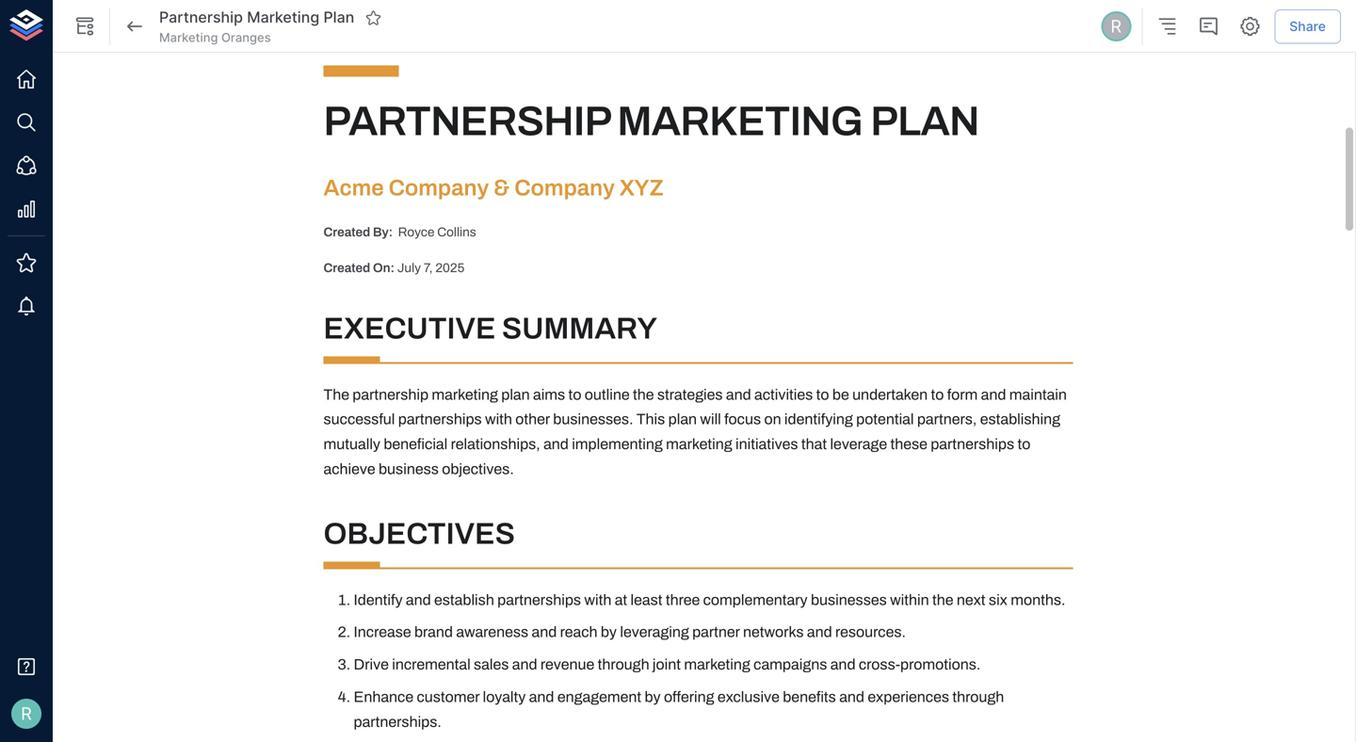 Task type: vqa. For each thing, say whether or not it's contained in the screenshot.
'help' 'image'
no



Task type: describe. For each thing, give the bounding box(es) containing it.
with inside the partnership marketing plan aims to outline the strategies and activities to be undertaken to form and maintain successful partnerships with other businesses. this plan will focus on identifying potential partners, establishing mutually beneficial relationships, and implementing marketing initiatives that leverage these partnerships to achieve business objectives.
[[485, 411, 512, 428]]

identifying
[[784, 411, 853, 428]]

and right loyalty
[[529, 689, 554, 705]]

that
[[801, 436, 827, 453]]

partner
[[692, 624, 740, 641]]

and up focus
[[726, 386, 751, 403]]

on:
[[373, 261, 395, 275]]

2025
[[435, 261, 465, 275]]

by for engagement
[[645, 689, 661, 705]]

identify
[[354, 592, 403, 608]]

partnership
[[352, 386, 429, 403]]

identify and establish partnerships with at least three complementary businesses within the next six months.
[[354, 592, 1066, 608]]

exclusive
[[717, 689, 780, 705]]

customer
[[417, 689, 480, 705]]

relationships,
[[451, 436, 540, 453]]

created for created on: july 7, 2025
[[323, 261, 370, 275]]

increase brand awareness and reach by leveraging partner networks and resources.
[[354, 624, 906, 641]]

be
[[832, 386, 849, 403]]

networks
[[743, 624, 804, 641]]

show wiki image
[[73, 15, 96, 38]]

0 vertical spatial marketing
[[247, 8, 319, 27]]

and right sales
[[512, 656, 537, 673]]

months.
[[1011, 592, 1066, 608]]

initiatives
[[735, 436, 798, 453]]

0 horizontal spatial through
[[598, 656, 649, 673]]

marketing oranges
[[159, 30, 271, 45]]

0 horizontal spatial r button
[[6, 693, 47, 735]]

benefits
[[783, 689, 836, 705]]

and right form
[[981, 386, 1006, 403]]

resources.
[[835, 624, 906, 641]]

and up brand
[[406, 592, 431, 608]]

focus
[[724, 411, 761, 428]]

next
[[957, 592, 986, 608]]

settings image
[[1239, 15, 1261, 38]]

the inside the partnership marketing plan aims to outline the strategies and activities to be undertaken to form and maintain successful partnerships with other businesses. this plan will focus on identifying potential partners, establishing mutually beneficial relationships, and implementing marketing initiatives that leverage these partnerships to achieve business objectives.
[[633, 386, 654, 403]]

comments image
[[1197, 15, 1220, 38]]

will
[[700, 411, 721, 428]]

drive incremental sales and revenue through joint marketing campaigns and cross-promotions.
[[354, 656, 981, 673]]

the
[[323, 386, 349, 403]]

0 horizontal spatial partnerships
[[398, 411, 482, 428]]

marketing
[[617, 99, 863, 144]]

beneficial
[[384, 436, 448, 453]]

through inside enhance customer loyalty and engagement by offering exclusive benefits and experiences through partnerships.
[[952, 689, 1004, 705]]

establishing
[[980, 411, 1060, 428]]

favorite image
[[365, 9, 382, 26]]

increase
[[354, 624, 411, 641]]

leveraging
[[620, 624, 689, 641]]

to left form
[[931, 386, 944, 403]]

businesses.
[[553, 411, 633, 428]]

xyz
[[619, 176, 664, 200]]

1 company from the left
[[389, 176, 489, 200]]

r for the right 'r' button
[[1111, 16, 1122, 37]]

revenue
[[540, 656, 595, 673]]

potential
[[856, 411, 914, 428]]

and left cross-
[[830, 656, 856, 673]]

share button
[[1274, 9, 1341, 44]]

0 vertical spatial marketing
[[432, 386, 498, 403]]

go back image
[[123, 15, 146, 38]]

incremental
[[392, 656, 471, 673]]

sales
[[474, 656, 509, 673]]

partnership
[[159, 8, 243, 27]]

engagement
[[557, 689, 641, 705]]

achieve
[[323, 461, 375, 477]]

at
[[615, 592, 627, 608]]

7,
[[424, 261, 433, 275]]

enhance
[[354, 689, 414, 705]]

0 vertical spatial plan
[[501, 386, 530, 403]]

to right aims on the left of the page
[[568, 386, 581, 403]]

strategies
[[657, 386, 723, 403]]

objectives.
[[442, 461, 514, 477]]

loyalty
[[483, 689, 526, 705]]

2 vertical spatial marketing
[[684, 656, 750, 673]]

partnership marketing plan
[[323, 99, 979, 144]]

the partnership marketing plan aims to outline the strategies and activities to be undertaken to form and maintain successful partnerships with other businesses. this plan will focus on identifying potential partners, establishing mutually beneficial relationships, and implementing marketing initiatives that leverage these partnerships to achieve business objectives.
[[323, 386, 1070, 477]]

collins
[[437, 225, 476, 239]]

complementary
[[703, 592, 808, 608]]

experiences
[[868, 689, 949, 705]]

businesses
[[811, 592, 887, 608]]

reach
[[560, 624, 598, 641]]

1 vertical spatial plan
[[668, 411, 697, 428]]

2 vertical spatial partnerships
[[497, 592, 581, 608]]

and left reach
[[532, 624, 557, 641]]

1 horizontal spatial with
[[584, 592, 612, 608]]



Task type: locate. For each thing, give the bounding box(es) containing it.
0 horizontal spatial with
[[485, 411, 512, 428]]

&
[[493, 176, 510, 200]]

plan up other on the left bottom of the page
[[501, 386, 530, 403]]

1 horizontal spatial r
[[1111, 16, 1122, 37]]

partnerships up beneficial
[[398, 411, 482, 428]]

0 vertical spatial r
[[1111, 16, 1122, 37]]

with up the relationships,
[[485, 411, 512, 428]]

1 vertical spatial marketing
[[159, 30, 218, 45]]

acme company & company xyz
[[323, 176, 664, 200]]

0 vertical spatial partnerships
[[398, 411, 482, 428]]

by
[[601, 624, 617, 641], [645, 689, 661, 705]]

and right "benefits"
[[839, 689, 864, 705]]

through
[[598, 656, 649, 673], [952, 689, 1004, 705]]

0 horizontal spatial r
[[21, 703, 32, 724]]

2 created from the top
[[323, 261, 370, 275]]

to
[[568, 386, 581, 403], [816, 386, 829, 403], [931, 386, 944, 403], [1017, 436, 1031, 453]]

0 vertical spatial r button
[[1098, 8, 1134, 44]]

cross-
[[859, 656, 900, 673]]

implementing
[[572, 436, 663, 453]]

leverage
[[830, 436, 887, 453]]

by:
[[373, 225, 393, 239]]

2 horizontal spatial partnerships
[[931, 436, 1014, 453]]

partners,
[[917, 411, 977, 428]]

other
[[515, 411, 550, 428]]

on
[[764, 411, 781, 428]]

created left on:
[[323, 261, 370, 275]]

activities
[[754, 386, 813, 403]]

campaigns
[[754, 656, 827, 673]]

1 vertical spatial r
[[21, 703, 32, 724]]

1 vertical spatial marketing
[[666, 436, 732, 453]]

with
[[485, 411, 512, 428], [584, 592, 612, 608]]

created for created by: royce collins
[[323, 225, 370, 239]]

2 company from the left
[[514, 176, 615, 200]]

r button
[[1098, 8, 1134, 44], [6, 693, 47, 735]]

undertaken
[[852, 386, 928, 403]]

form
[[947, 386, 978, 403]]

partnerships.
[[354, 714, 442, 730]]

company right &
[[514, 176, 615, 200]]

least
[[630, 592, 663, 608]]

1 horizontal spatial through
[[952, 689, 1004, 705]]

created left by:
[[323, 225, 370, 239]]

and
[[726, 386, 751, 403], [981, 386, 1006, 403], [543, 436, 569, 453], [406, 592, 431, 608], [532, 624, 557, 641], [807, 624, 832, 641], [512, 656, 537, 673], [830, 656, 856, 673], [529, 689, 554, 705], [839, 689, 864, 705]]

aims
[[533, 386, 565, 403]]

to down establishing
[[1017, 436, 1031, 453]]

r for left 'r' button
[[21, 703, 32, 724]]

partnerships down 'partners,'
[[931, 436, 1014, 453]]

1 vertical spatial created
[[323, 261, 370, 275]]

table of contents image
[[1156, 15, 1178, 38]]

0 horizontal spatial plan
[[501, 386, 530, 403]]

0 vertical spatial the
[[633, 386, 654, 403]]

with left the at
[[584, 592, 612, 608]]

drive
[[354, 656, 389, 673]]

through down promotions.
[[952, 689, 1004, 705]]

1 horizontal spatial marketing
[[247, 8, 319, 27]]

and up the campaigns
[[807, 624, 832, 641]]

brand
[[414, 624, 453, 641]]

0 horizontal spatial marketing
[[159, 30, 218, 45]]

0 horizontal spatial company
[[389, 176, 489, 200]]

royce
[[398, 225, 434, 239]]

maintain
[[1009, 386, 1067, 403]]

the up this in the bottom left of the page
[[633, 386, 654, 403]]

1 horizontal spatial partnerships
[[497, 592, 581, 608]]

executive
[[323, 312, 496, 345]]

establish
[[434, 592, 494, 608]]

marketing
[[247, 8, 319, 27], [159, 30, 218, 45]]

the left next
[[932, 592, 954, 608]]

partnership
[[323, 99, 609, 144]]

by down joint
[[645, 689, 661, 705]]

share
[[1289, 18, 1326, 34]]

1 horizontal spatial plan
[[668, 411, 697, 428]]

created by: royce collins
[[323, 225, 476, 239]]

1 horizontal spatial company
[[514, 176, 615, 200]]

outline
[[585, 386, 630, 403]]

0 vertical spatial with
[[485, 411, 512, 428]]

partnership marketing plan
[[159, 8, 354, 27]]

1 horizontal spatial r button
[[1098, 8, 1134, 44]]

0 vertical spatial created
[[323, 225, 370, 239]]

three
[[666, 592, 700, 608]]

through down increase brand awareness and reach by leveraging partner networks and resources.
[[598, 656, 649, 673]]

plan down strategies
[[668, 411, 697, 428]]

marketing oranges link
[[159, 29, 271, 46]]

marketing down will
[[666, 436, 732, 453]]

by right reach
[[601, 624, 617, 641]]

these
[[890, 436, 927, 453]]

marketing down partner
[[684, 656, 750, 673]]

offering
[[664, 689, 714, 705]]

joint
[[653, 656, 681, 673]]

1 vertical spatial partnerships
[[931, 436, 1014, 453]]

plan
[[323, 8, 354, 27]]

objectives
[[323, 517, 515, 550]]

promotions.
[[900, 656, 981, 673]]

enhance customer loyalty and engagement by offering exclusive benefits and experiences through partnerships.
[[354, 689, 1007, 730]]

0 horizontal spatial the
[[633, 386, 654, 403]]

awareness
[[456, 624, 528, 641]]

partnerships up reach
[[497, 592, 581, 608]]

and down other on the left bottom of the page
[[543, 436, 569, 453]]

this
[[636, 411, 665, 428]]

created on: july 7, 2025
[[323, 261, 465, 275]]

created
[[323, 225, 370, 239], [323, 261, 370, 275]]

oranges
[[221, 30, 271, 45]]

1 vertical spatial r button
[[6, 693, 47, 735]]

company up collins
[[389, 176, 489, 200]]

marketing up oranges at the top of the page
[[247, 8, 319, 27]]

within
[[890, 592, 929, 608]]

plan
[[501, 386, 530, 403], [668, 411, 697, 428]]

by for reach
[[601, 624, 617, 641]]

mutually
[[323, 436, 380, 453]]

1 vertical spatial with
[[584, 592, 612, 608]]

1 vertical spatial the
[[932, 592, 954, 608]]

successful
[[323, 411, 395, 428]]

by inside enhance customer loyalty and engagement by offering exclusive benefits and experiences through partnerships.
[[645, 689, 661, 705]]

0 vertical spatial through
[[598, 656, 649, 673]]

1 vertical spatial by
[[645, 689, 661, 705]]

marketing down partnership
[[159, 30, 218, 45]]

to left the be
[[816, 386, 829, 403]]

0 horizontal spatial by
[[601, 624, 617, 641]]

0 vertical spatial by
[[601, 624, 617, 641]]

business
[[379, 461, 439, 477]]

july
[[397, 261, 421, 275]]

1 horizontal spatial the
[[932, 592, 954, 608]]

marketing
[[432, 386, 498, 403], [666, 436, 732, 453], [684, 656, 750, 673]]

1 vertical spatial through
[[952, 689, 1004, 705]]

summary
[[502, 312, 657, 345]]

acme
[[323, 176, 384, 200]]

company
[[389, 176, 489, 200], [514, 176, 615, 200]]

six
[[989, 592, 1008, 608]]

plan
[[870, 99, 979, 144]]

executive summary
[[323, 312, 657, 345]]

1 created from the top
[[323, 225, 370, 239]]

the
[[633, 386, 654, 403], [932, 592, 954, 608]]

marketing up the relationships,
[[432, 386, 498, 403]]

1 horizontal spatial by
[[645, 689, 661, 705]]

partnerships
[[398, 411, 482, 428], [931, 436, 1014, 453], [497, 592, 581, 608]]



